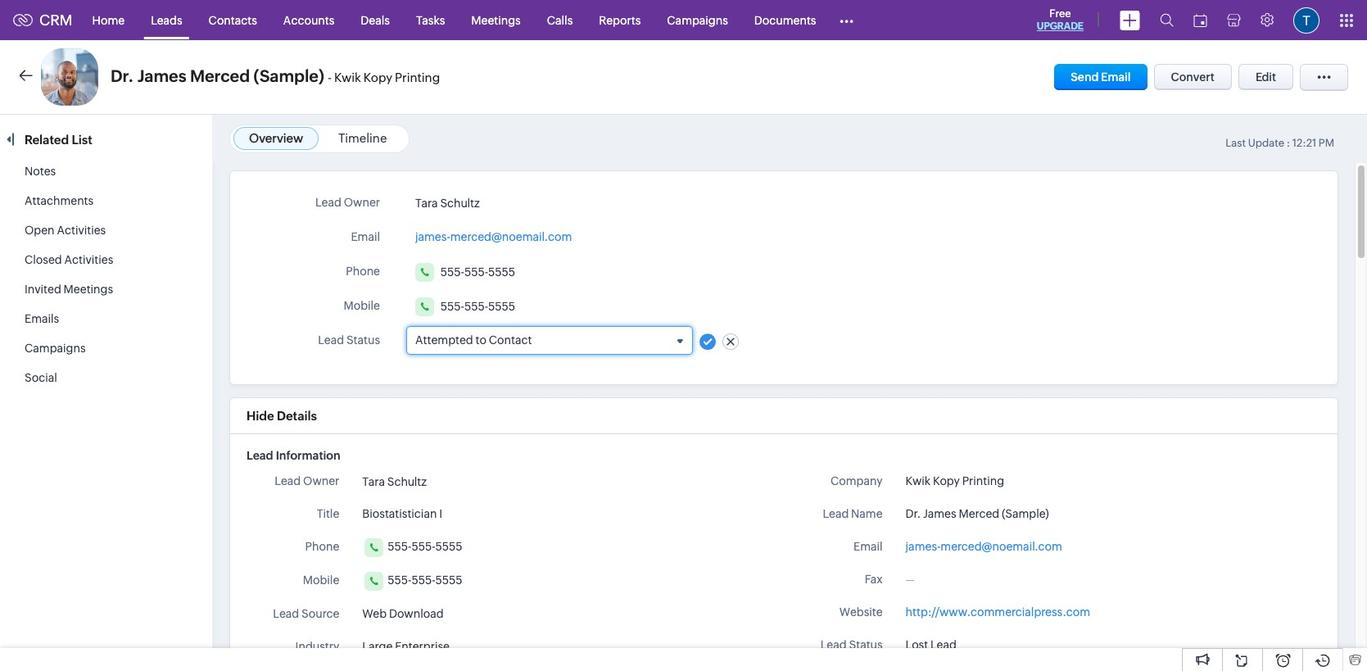 Task type: locate. For each thing, give the bounding box(es) containing it.
activities up closed activities
[[57, 224, 106, 237]]

0 horizontal spatial james-merced@noemail.com link
[[416, 225, 572, 243]]

campaigns right reports link
[[667, 14, 728, 27]]

dr. down home
[[111, 66, 134, 85]]

title
[[317, 507, 340, 520]]

social
[[25, 371, 57, 384]]

owner down timeline
[[344, 196, 380, 209]]

lead owner for email
[[316, 196, 380, 209]]

schultz
[[440, 197, 480, 210], [387, 475, 427, 488]]

1 horizontal spatial schultz
[[440, 197, 480, 210]]

0 vertical spatial status
[[347, 334, 380, 347]]

printing up dr. james merced (sample)
[[963, 475, 1005, 488]]

1 horizontal spatial status
[[850, 638, 883, 652]]

merced down kwik kopy printing
[[959, 507, 1000, 520]]

1 vertical spatial owner
[[303, 475, 340, 488]]

0 horizontal spatial owner
[[303, 475, 340, 488]]

meetings down closed activities
[[64, 283, 113, 296]]

1 horizontal spatial phone
[[346, 265, 380, 278]]

search element
[[1151, 0, 1184, 40]]

0 horizontal spatial james-merced@noemail.com
[[416, 230, 572, 243]]

home
[[92, 14, 125, 27]]

1 vertical spatial merced@noemail.com
[[941, 540, 1063, 553]]

edit
[[1256, 70, 1277, 84]]

james-merced@noemail.com for leftmost james-merced@noemail.com link
[[416, 230, 572, 243]]

0 vertical spatial james-merced@noemail.com link
[[416, 225, 572, 243]]

0 horizontal spatial printing
[[395, 70, 440, 84]]

lead information
[[247, 449, 341, 462]]

tara schultz for email
[[416, 197, 480, 210]]

http://www.commercialpress.com link
[[906, 606, 1091, 619]]

mobile for source
[[303, 574, 340, 587]]

0 vertical spatial email
[[1102, 70, 1131, 84]]

0 vertical spatial campaigns link
[[654, 0, 742, 40]]

0 horizontal spatial kopy
[[364, 70, 393, 84]]

send
[[1071, 70, 1099, 84]]

merced
[[190, 66, 250, 85], [959, 507, 1000, 520]]

company
[[831, 475, 883, 488]]

kopy
[[364, 70, 393, 84], [934, 475, 960, 488]]

1 horizontal spatial owner
[[344, 196, 380, 209]]

0 vertical spatial activities
[[57, 224, 106, 237]]

0 horizontal spatial lead status
[[318, 334, 380, 347]]

hide details
[[247, 409, 317, 423]]

james down kwik kopy printing
[[924, 507, 957, 520]]

meetings
[[472, 14, 521, 27], [64, 283, 113, 296]]

kopy up dr. james merced (sample)
[[934, 475, 960, 488]]

555-555-5555
[[441, 266, 516, 279], [441, 300, 516, 313], [388, 540, 463, 553], [388, 574, 463, 587]]

0 horizontal spatial dr.
[[111, 66, 134, 85]]

1 vertical spatial james-merced@noemail.com link
[[906, 538, 1063, 556]]

1 horizontal spatial james-merced@noemail.com
[[906, 540, 1063, 553]]

kwik
[[334, 70, 361, 84], [906, 475, 931, 488]]

hide
[[247, 409, 274, 423]]

closed
[[25, 253, 62, 266]]

lead name
[[823, 507, 883, 520]]

crm link
[[13, 11, 73, 29]]

1 vertical spatial merced
[[959, 507, 1000, 520]]

contact
[[489, 334, 532, 347]]

campaigns link down emails link
[[25, 342, 86, 355]]

0 vertical spatial lead owner
[[316, 196, 380, 209]]

contacts link
[[196, 0, 270, 40]]

1 vertical spatial campaigns link
[[25, 342, 86, 355]]

0 vertical spatial dr.
[[111, 66, 134, 85]]

james
[[137, 66, 187, 85], [924, 507, 957, 520]]

0 vertical spatial meetings
[[472, 14, 521, 27]]

phone for title
[[305, 540, 340, 553]]

lead owner down timeline
[[316, 196, 380, 209]]

status left attempted
[[347, 334, 380, 347]]

1 vertical spatial mobile
[[303, 574, 340, 587]]

name
[[852, 507, 883, 520]]

1 horizontal spatial (sample)
[[1002, 507, 1050, 520]]

james for dr. james merced (sample) - kwik kopy printing
[[137, 66, 187, 85]]

campaigns down emails link
[[25, 342, 86, 355]]

kwik right company
[[906, 475, 931, 488]]

open
[[25, 224, 55, 237]]

1 vertical spatial email
[[351, 230, 380, 243]]

1 horizontal spatial merced@noemail.com
[[941, 540, 1063, 553]]

1 vertical spatial phone
[[305, 540, 340, 553]]

lost
[[906, 638, 929, 652]]

activities for closed activities
[[64, 253, 113, 266]]

0 horizontal spatial phone
[[305, 540, 340, 553]]

1 vertical spatial printing
[[963, 475, 1005, 488]]

james-merced@noemail.com
[[416, 230, 572, 243], [906, 540, 1063, 553]]

0 vertical spatial tara
[[416, 197, 438, 210]]

0 horizontal spatial status
[[347, 334, 380, 347]]

0 horizontal spatial james
[[137, 66, 187, 85]]

lead status
[[318, 334, 380, 347], [821, 638, 883, 652]]

0 vertical spatial kwik
[[334, 70, 361, 84]]

0 vertical spatial james-
[[416, 230, 451, 243]]

2 vertical spatial email
[[854, 540, 883, 553]]

1 vertical spatial dr.
[[906, 507, 921, 520]]

1 horizontal spatial dr.
[[906, 507, 921, 520]]

1 vertical spatial campaigns
[[25, 342, 86, 355]]

1 vertical spatial james
[[924, 507, 957, 520]]

kwik right -
[[334, 70, 361, 84]]

0 horizontal spatial schultz
[[387, 475, 427, 488]]

0 horizontal spatial (sample)
[[254, 66, 325, 85]]

5555
[[489, 266, 516, 279], [489, 300, 516, 313], [436, 540, 463, 553], [436, 574, 463, 587]]

related list
[[25, 133, 95, 147]]

industry
[[296, 640, 340, 653]]

1 horizontal spatial meetings
[[472, 14, 521, 27]]

details
[[277, 409, 317, 423]]

0 vertical spatial james-merced@noemail.com
[[416, 230, 572, 243]]

owner
[[344, 196, 380, 209], [303, 475, 340, 488]]

1 vertical spatial activities
[[64, 253, 113, 266]]

crm
[[39, 11, 73, 29]]

1 horizontal spatial james-merced@noemail.com link
[[906, 538, 1063, 556]]

campaigns
[[667, 14, 728, 27], [25, 342, 86, 355]]

james-merced@noemail.com for the rightmost james-merced@noemail.com link
[[906, 540, 1063, 553]]

1 horizontal spatial james-
[[906, 540, 941, 553]]

0 vertical spatial mobile
[[344, 299, 380, 312]]

0 horizontal spatial kwik
[[334, 70, 361, 84]]

1 vertical spatial tara
[[363, 475, 385, 488]]

1 vertical spatial schultz
[[387, 475, 427, 488]]

status down website
[[850, 638, 883, 652]]

0 vertical spatial merced@noemail.com
[[451, 230, 572, 243]]

kwik inside dr. james merced (sample) - kwik kopy printing
[[334, 70, 361, 84]]

0 horizontal spatial email
[[351, 230, 380, 243]]

1 vertical spatial meetings
[[64, 283, 113, 296]]

profile element
[[1284, 0, 1330, 40]]

0 horizontal spatial meetings
[[64, 283, 113, 296]]

meetings left calls at the left of the page
[[472, 14, 521, 27]]

free upgrade
[[1037, 7, 1084, 32]]

lead owner down information
[[275, 475, 340, 488]]

send email button
[[1055, 64, 1148, 90]]

printing
[[395, 70, 440, 84], [963, 475, 1005, 488]]

printing inside dr. james merced (sample) - kwik kopy printing
[[395, 70, 440, 84]]

0 vertical spatial lead status
[[318, 334, 380, 347]]

lead source
[[273, 607, 340, 620]]

campaigns link
[[654, 0, 742, 40], [25, 342, 86, 355]]

activities
[[57, 224, 106, 237], [64, 253, 113, 266]]

mobile
[[344, 299, 380, 312], [303, 574, 340, 587]]

(sample) left -
[[254, 66, 325, 85]]

activities for open activities
[[57, 224, 106, 237]]

0 vertical spatial (sample)
[[254, 66, 325, 85]]

james-
[[416, 230, 451, 243], [906, 540, 941, 553]]

lead owner for title
[[275, 475, 340, 488]]

0 vertical spatial schultz
[[440, 197, 480, 210]]

merced down contacts link
[[190, 66, 250, 85]]

0 horizontal spatial mobile
[[303, 574, 340, 587]]

james-merced@noemail.com link
[[416, 225, 572, 243], [906, 538, 1063, 556]]

1 horizontal spatial james
[[924, 507, 957, 520]]

1 horizontal spatial mobile
[[344, 299, 380, 312]]

(sample) down kwik kopy printing
[[1002, 507, 1050, 520]]

open activities link
[[25, 224, 106, 237]]

1 vertical spatial kwik
[[906, 475, 931, 488]]

closed activities
[[25, 253, 113, 266]]

0 vertical spatial owner
[[344, 196, 380, 209]]

0 vertical spatial phone
[[346, 265, 380, 278]]

phone
[[346, 265, 380, 278], [305, 540, 340, 553]]

tara for title
[[363, 475, 385, 488]]

1 vertical spatial status
[[850, 638, 883, 652]]

1 vertical spatial lead status
[[821, 638, 883, 652]]

1 horizontal spatial tara
[[416, 197, 438, 210]]

kopy right -
[[364, 70, 393, 84]]

owner down information
[[303, 475, 340, 488]]

0 horizontal spatial tara
[[363, 475, 385, 488]]

create menu image
[[1120, 10, 1141, 30]]

meetings link
[[458, 0, 534, 40]]

tara
[[416, 197, 438, 210], [363, 475, 385, 488]]

status
[[347, 334, 380, 347], [850, 638, 883, 652]]

0 horizontal spatial merced
[[190, 66, 250, 85]]

1 vertical spatial tara schultz
[[363, 475, 427, 488]]

tasks
[[416, 14, 445, 27]]

2 horizontal spatial email
[[1102, 70, 1131, 84]]

1 vertical spatial james-merced@noemail.com
[[906, 540, 1063, 553]]

1 vertical spatial (sample)
[[1002, 507, 1050, 520]]

activities up invited meetings link
[[64, 253, 113, 266]]

tara schultz
[[416, 197, 480, 210], [363, 475, 427, 488]]

large
[[363, 640, 393, 653]]

lead
[[316, 196, 342, 209], [318, 334, 344, 347], [247, 449, 273, 462], [275, 475, 301, 488], [823, 507, 849, 520], [273, 607, 299, 620], [821, 638, 847, 652], [931, 638, 957, 652]]

1 horizontal spatial kwik
[[906, 475, 931, 488]]

1 horizontal spatial email
[[854, 540, 883, 553]]

0 vertical spatial merced
[[190, 66, 250, 85]]

0 vertical spatial printing
[[395, 70, 440, 84]]

Attempted to Contact field
[[416, 333, 684, 348]]

james down leads
[[137, 66, 187, 85]]

campaigns link right reports
[[654, 0, 742, 40]]

dr. right name
[[906, 507, 921, 520]]

meetings inside meetings link
[[472, 14, 521, 27]]

1 vertical spatial lead owner
[[275, 475, 340, 488]]

1 horizontal spatial merced
[[959, 507, 1000, 520]]

james for dr. james merced (sample)
[[924, 507, 957, 520]]

Other Modules field
[[830, 7, 865, 33]]

printing down the tasks link
[[395, 70, 440, 84]]

1 horizontal spatial kopy
[[934, 475, 960, 488]]

0 vertical spatial kopy
[[364, 70, 393, 84]]

0 vertical spatial james
[[137, 66, 187, 85]]

12:21
[[1293, 137, 1317, 149]]

lead owner
[[316, 196, 380, 209], [275, 475, 340, 488]]

fax
[[865, 573, 883, 586]]

to
[[476, 334, 487, 347]]

1 horizontal spatial campaigns
[[667, 14, 728, 27]]

0 horizontal spatial campaigns link
[[25, 342, 86, 355]]

0 vertical spatial tara schultz
[[416, 197, 480, 210]]



Task type: vqa. For each thing, say whether or not it's contained in the screenshot.


Task type: describe. For each thing, give the bounding box(es) containing it.
free
[[1050, 7, 1072, 20]]

attempted
[[416, 334, 474, 347]]

dr. james merced (sample)
[[906, 507, 1050, 520]]

dr. for dr. james merced (sample)
[[906, 507, 921, 520]]

1 vertical spatial james-
[[906, 540, 941, 553]]

:
[[1287, 137, 1291, 149]]

create menu element
[[1111, 0, 1151, 40]]

lost lead
[[906, 638, 957, 652]]

open activities
[[25, 224, 106, 237]]

send email
[[1071, 70, 1131, 84]]

1 horizontal spatial printing
[[963, 475, 1005, 488]]

attachments
[[25, 194, 94, 207]]

website
[[840, 606, 883, 619]]

update
[[1249, 137, 1285, 149]]

http://www.commercialpress.com
[[906, 606, 1091, 619]]

notes link
[[25, 165, 56, 178]]

pm
[[1319, 137, 1335, 149]]

reports link
[[586, 0, 654, 40]]

reports
[[599, 14, 641, 27]]

dr. james merced (sample) - kwik kopy printing
[[111, 66, 440, 85]]

information
[[276, 449, 341, 462]]

timeline
[[338, 131, 387, 145]]

last update : 12:21 pm
[[1226, 137, 1335, 149]]

emails link
[[25, 312, 59, 325]]

attachments link
[[25, 194, 94, 207]]

invited
[[25, 283, 61, 296]]

owner for title
[[303, 475, 340, 488]]

documents
[[755, 14, 817, 27]]

kwik kopy printing
[[906, 475, 1005, 488]]

mobile for status
[[344, 299, 380, 312]]

kopy inside dr. james merced (sample) - kwik kopy printing
[[364, 70, 393, 84]]

upgrade
[[1037, 20, 1084, 32]]

phone for email
[[346, 265, 380, 278]]

related
[[25, 133, 69, 147]]

invited meetings
[[25, 283, 113, 296]]

i
[[439, 507, 443, 520]]

emails
[[25, 312, 59, 325]]

owner for email
[[344, 196, 380, 209]]

contacts
[[209, 14, 257, 27]]

leads link
[[138, 0, 196, 40]]

web download
[[363, 607, 444, 620]]

0 horizontal spatial merced@noemail.com
[[451, 230, 572, 243]]

0 vertical spatial campaigns
[[667, 14, 728, 27]]

documents link
[[742, 0, 830, 40]]

email inside button
[[1102, 70, 1131, 84]]

deals
[[361, 14, 390, 27]]

0 horizontal spatial campaigns
[[25, 342, 86, 355]]

tara schultz for title
[[363, 475, 427, 488]]

convert button
[[1154, 64, 1233, 90]]

(sample) for dr. james merced (sample)
[[1002, 507, 1050, 520]]

-
[[328, 70, 332, 84]]

list
[[72, 133, 92, 147]]

social link
[[25, 371, 57, 384]]

overview link
[[249, 131, 303, 145]]

tasks link
[[403, 0, 458, 40]]

(sample) for dr. james merced (sample) - kwik kopy printing
[[254, 66, 325, 85]]

home link
[[79, 0, 138, 40]]

1 horizontal spatial campaigns link
[[654, 0, 742, 40]]

accounts link
[[270, 0, 348, 40]]

schultz for email
[[440, 197, 480, 210]]

tara for email
[[416, 197, 438, 210]]

attempted to contact
[[416, 334, 532, 347]]

schultz for title
[[387, 475, 427, 488]]

enterprise
[[395, 640, 450, 653]]

edit button
[[1239, 64, 1294, 90]]

invited meetings link
[[25, 283, 113, 296]]

hide details link
[[247, 409, 317, 423]]

timeline link
[[338, 131, 387, 145]]

large enterprise
[[363, 640, 450, 653]]

biostatistician
[[363, 507, 437, 520]]

calendar image
[[1194, 14, 1208, 27]]

last
[[1226, 137, 1247, 149]]

deals link
[[348, 0, 403, 40]]

dr. for dr. james merced (sample) - kwik kopy printing
[[111, 66, 134, 85]]

web
[[363, 607, 387, 620]]

calls link
[[534, 0, 586, 40]]

biostatistician i
[[363, 507, 443, 520]]

notes
[[25, 165, 56, 178]]

closed activities link
[[25, 253, 113, 266]]

leads
[[151, 14, 182, 27]]

profile image
[[1294, 7, 1320, 33]]

source
[[302, 607, 340, 620]]

search image
[[1161, 13, 1175, 27]]

calls
[[547, 14, 573, 27]]

1 horizontal spatial lead status
[[821, 638, 883, 652]]

merced for dr. james merced (sample)
[[959, 507, 1000, 520]]

overview
[[249, 131, 303, 145]]

download
[[389, 607, 444, 620]]

0 horizontal spatial james-
[[416, 230, 451, 243]]

merced for dr. james merced (sample) - kwik kopy printing
[[190, 66, 250, 85]]

accounts
[[283, 14, 335, 27]]

convert
[[1172, 70, 1215, 84]]

1 vertical spatial kopy
[[934, 475, 960, 488]]



